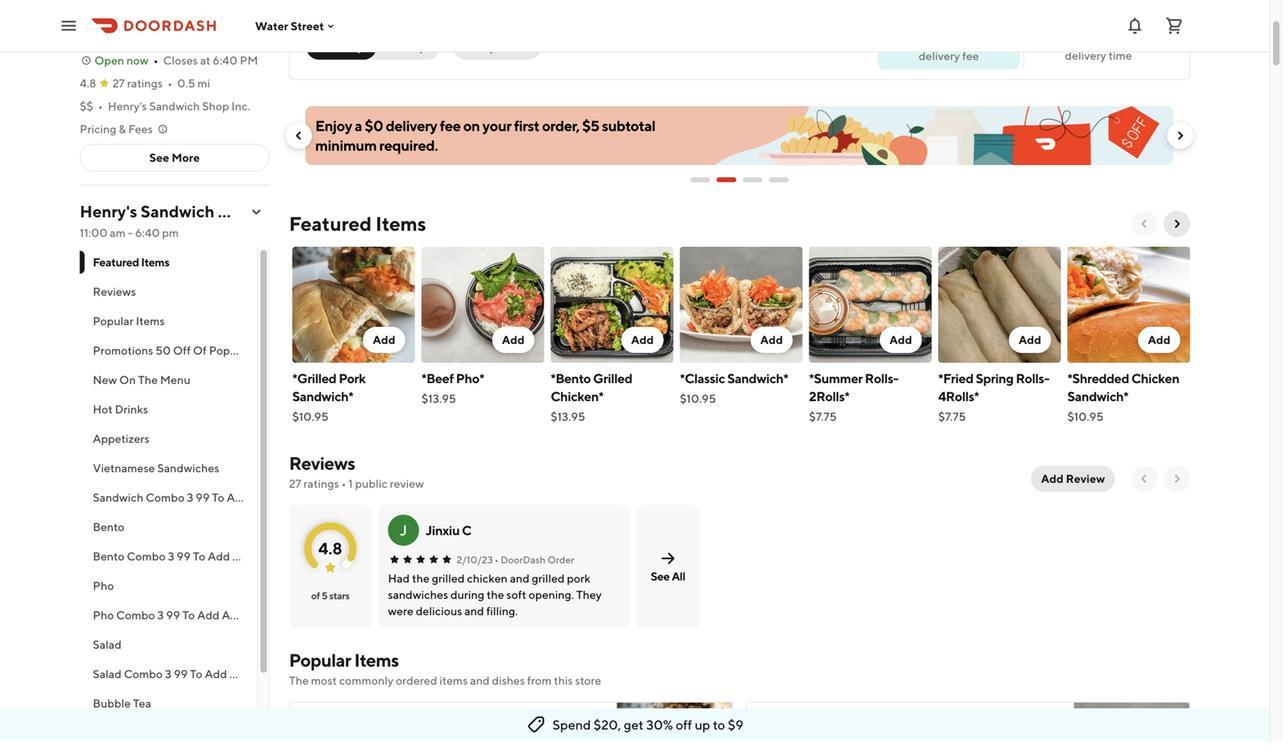 Task type: describe. For each thing, give the bounding box(es) containing it.
• left 0.5
[[168, 76, 172, 90]]

add button for spring
[[1009, 327, 1051, 353]]

reviews for reviews
[[93, 285, 136, 299]]

salad combo 3 99 to add appetizer or drinks
[[93, 668, 333, 681]]

drinks for salad combo 3 99 to add appetizer or drinks
[[299, 668, 333, 681]]

0 horizontal spatial inc.
[[231, 99, 250, 113]]

with
[[301, 344, 328, 357]]

• right the '$$'
[[98, 99, 103, 113]]

salad button
[[80, 631, 257, 660]]

fees
[[128, 122, 153, 136]]

see all
[[651, 570, 685, 584]]

group order button
[[453, 34, 541, 60]]

off
[[676, 718, 692, 733]]

popular items the most commonly ordered items and dishes from this store
[[289, 650, 601, 688]]

commonly
[[339, 674, 394, 688]]

new on the menu
[[93, 373, 190, 387]]

• right now
[[153, 54, 158, 67]]

dishes
[[492, 674, 525, 688]]

get
[[624, 718, 644, 733]]

jinxiu
[[426, 523, 460, 539]]

reviews link
[[289, 453, 355, 474]]

next button of carousel image
[[1174, 129, 1187, 142]]

add button for grilled
[[621, 327, 664, 353]]

sandwich* for *grilled pork sandwich*
[[292, 389, 353, 404]]

0 horizontal spatial *grilled pork sandwich* image
[[292, 247, 415, 363]]

0 vertical spatial ratings
[[127, 76, 163, 90]]

combo for bento
[[127, 550, 166, 563]]

0.5
[[177, 76, 195, 90]]

*grilled pork sandwich* $10.95
[[292, 371, 366, 424]]

to for pho
[[182, 609, 195, 622]]

*fried spring rolls-4rolls* image
[[938, 247, 1061, 363]]

reviews for reviews 27 ratings • 1 public review
[[289, 453, 355, 474]]

spring
[[976, 371, 1014, 386]]

appetizer for bento combo 3 99 to add appetizer or drinks
[[232, 550, 284, 563]]

new
[[93, 373, 117, 387]]

am
[[110, 226, 126, 240]]

popular for popular items the most commonly ordered items and dishes from this store
[[289, 650, 351, 671]]

0 items, open order cart image
[[1165, 16, 1184, 36]]

chicken*
[[551, 389, 604, 404]]

• inside reviews 27 ratings • 1 public review
[[341, 477, 346, 491]]

combo for salad
[[124, 668, 163, 681]]

up
[[695, 718, 710, 733]]

bubble tea button
[[80, 689, 257, 719]]

*grilled
[[292, 371, 336, 386]]

next image
[[1171, 473, 1184, 486]]

sandwich inside button
[[93, 491, 143, 505]]

see for see all
[[651, 570, 670, 584]]

1
[[349, 477, 353, 491]]

add button for rolls-
[[880, 327, 922, 353]]

enjoy a $0 delivery fee on your first order, $5 subtotal minimum required.
[[315, 117, 656, 154]]

spend
[[553, 718, 591, 733]]

0 horizontal spatial previous button of carousel image
[[292, 129, 305, 142]]

*classic
[[680, 371, 725, 386]]

1 vertical spatial inc.
[[261, 202, 288, 221]]

delivery inside enjoy a $0 delivery fee on your first order, $5 subtotal minimum required.
[[386, 117, 437, 135]]

*fried
[[938, 371, 974, 386]]

3 for salad
[[165, 668, 171, 681]]

to for bento
[[193, 550, 205, 563]]

pho for pho combo 3 99 to add appetizer or drinks
[[93, 609, 114, 622]]

select promotional banner element
[[691, 165, 789, 195]]

jinxiu c
[[426, 523, 472, 539]]

a
[[355, 117, 362, 135]]

off
[[173, 344, 191, 357]]

2 horizontal spatial order
[[548, 554, 574, 566]]

chicken inside *shredded chicken sandwich* $10.95
[[1132, 371, 1180, 386]]

salad for salad combo 3 99 to add appetizer or drinks
[[93, 668, 122, 681]]

1 horizontal spatial previous button of carousel image
[[1138, 218, 1151, 231]]

henry's sandwich shop inc.
[[80, 202, 288, 221]]

• right 2/10/23
[[495, 554, 499, 566]]

$9
[[728, 718, 744, 733]]

0 horizontal spatial featured
[[93, 256, 139, 269]]

to for sandwich
[[212, 491, 224, 505]]

add button for pho*
[[492, 327, 534, 353]]

water
[[255, 19, 288, 33]]

1 vertical spatial *classic sandwich* image
[[1074, 703, 1190, 742]]

delivery time
[[1065, 49, 1132, 62]]

mi
[[198, 76, 210, 90]]

*summer
[[809, 371, 863, 386]]

ratings inside reviews 27 ratings • 1 public review
[[304, 477, 339, 491]]

1 vertical spatial 4.8
[[318, 539, 342, 559]]

reviews 27 ratings • 1 public review
[[289, 453, 424, 491]]

order,
[[542, 117, 580, 135]]

rolls- inside *summer rolls- 2rolls* $7.75
[[865, 371, 899, 386]]

appetizers
[[93, 432, 149, 446]]

Pickup radio
[[367, 34, 440, 60]]

on
[[463, 117, 480, 135]]

now
[[127, 54, 149, 67]]

6:40 for pm
[[213, 54, 238, 67]]

0 vertical spatial *classic sandwich* image
[[680, 247, 803, 363]]

2/10/23
[[457, 554, 493, 566]]

1 vertical spatial shop
[[218, 202, 257, 221]]

more
[[172, 151, 200, 164]]

3 for bento
[[168, 550, 174, 563]]

0 vertical spatial order
[[499, 40, 531, 53]]

0 horizontal spatial order
[[353, 344, 385, 357]]

to
[[713, 718, 725, 733]]

5
[[322, 590, 328, 602]]

add button for sandwich*
[[751, 327, 793, 353]]

info
[[124, 26, 155, 45]]

27 inside reviews 27 ratings • 1 public review
[[289, 477, 301, 491]]

see more button
[[81, 145, 269, 171]]

items
[[440, 674, 468, 688]]

bento for bento
[[93, 521, 124, 534]]

salad for salad
[[93, 638, 122, 652]]

open
[[94, 54, 124, 67]]

*summer rolls- 2rolls* $7.75
[[809, 371, 899, 424]]

pho*
[[456, 371, 484, 386]]

• doordash order
[[495, 554, 574, 566]]

time
[[1109, 49, 1132, 62]]

*bento
[[551, 371, 591, 386]]

$10.95 inside *classic sandwich* $10.95
[[680, 392, 716, 406]]

popular items button
[[80, 307, 257, 336]]

j
[[400, 522, 407, 539]]

$10.95 for *grilled pork sandwich*
[[292, 410, 328, 424]]

6:40 for pm
[[135, 226, 160, 240]]

review
[[390, 477, 424, 491]]

fee inside enjoy a $0 delivery fee on your first order, $5 subtotal minimum required.
[[440, 117, 461, 135]]

review
[[1066, 472, 1105, 486]]

$$
[[80, 99, 93, 113]]

3 for pho
[[157, 609, 164, 622]]

27 ratings •
[[113, 76, 172, 90]]

see all link
[[637, 505, 700, 629]]

or for pho combo 3 99 to add appetizer or drinks
[[276, 609, 290, 622]]

tea
[[133, 697, 151, 711]]

of
[[193, 344, 207, 357]]

featured items heading
[[289, 211, 426, 237]]

0 horizontal spatial 4.8
[[80, 76, 96, 90]]

*shredded chicken sandwich* image
[[1068, 247, 1190, 363]]

3 for sandwich
[[187, 491, 193, 505]]

add review button
[[1031, 466, 1115, 492]]

delivery fee
[[919, 49, 979, 63]]

reviews button
[[80, 277, 257, 307]]

the for new
[[138, 373, 158, 387]]

0 vertical spatial 27
[[113, 76, 125, 90]]

add button for chicken
[[1138, 327, 1181, 353]]

combo for sandwich
[[146, 491, 185, 505]]

bento button
[[80, 513, 257, 542]]

*shredded chicken sandwich* $10.95
[[1068, 371, 1180, 424]]

add button for pork
[[363, 327, 405, 353]]

pho button
[[80, 572, 257, 601]]

combo for pho
[[116, 609, 155, 622]]

doordash
[[501, 554, 546, 566]]

see more
[[149, 151, 200, 164]]

store
[[80, 26, 121, 45]]

$7.75 inside *summer rolls- 2rolls* $7.75
[[809, 410, 837, 424]]

bento combo 3 99 to add appetizer or drinks button
[[80, 542, 336, 572]]

group order
[[463, 40, 531, 53]]

$0
[[365, 117, 383, 135]]

bubble
[[93, 697, 131, 711]]

appetizer for sandwich combo 3 99 to add appetizer or drinks
[[251, 491, 303, 505]]

group
[[463, 40, 497, 53]]

bento for bento combo 3 99 to add appetizer or drinks
[[93, 550, 124, 563]]

11:00
[[80, 226, 107, 240]]



Task type: vqa. For each thing, say whether or not it's contained in the screenshot.
left the $6.25
no



Task type: locate. For each thing, give the bounding box(es) containing it.
99 down the salad button
[[174, 668, 188, 681]]

reviews up "popular items"
[[93, 285, 136, 299]]

0 vertical spatial *grilled pork sandwich* image
[[292, 247, 415, 363]]

previous button of carousel image
[[292, 129, 305, 142], [1138, 218, 1151, 231]]

appetizer down bento combo 3 99 to add appetizer or drinks
[[222, 609, 273, 622]]

1 horizontal spatial 27
[[289, 477, 301, 491]]

add
[[373, 333, 395, 347], [502, 333, 525, 347], [631, 333, 654, 347], [761, 333, 783, 347], [890, 333, 912, 347], [1019, 333, 1041, 347], [1148, 333, 1171, 347], [1041, 472, 1064, 486], [227, 491, 249, 505], [208, 550, 230, 563], [197, 609, 220, 622], [205, 668, 227, 681]]

$10.95 inside *shredded chicken sandwich* $10.95
[[1068, 410, 1104, 424]]

1 vertical spatial 27
[[289, 477, 301, 491]]

1 vertical spatial featured
[[93, 256, 139, 269]]

• left 1
[[341, 477, 346, 491]]

3 down bento 'button'
[[168, 550, 174, 563]]

$10.95 down *shredded
[[1068, 410, 1104, 424]]

pho inside button
[[93, 609, 114, 622]]

add button
[[363, 327, 405, 353], [492, 327, 534, 353], [621, 327, 664, 353], [751, 327, 793, 353], [880, 327, 922, 353], [1009, 327, 1051, 353], [1138, 327, 1181, 353]]

1 horizontal spatial sandwich*
[[727, 371, 788, 386]]

$$ • henry's sandwich shop inc.
[[80, 99, 250, 113]]

99 down bento 'button'
[[177, 550, 191, 563]]

$7.75 down 2rolls*
[[809, 410, 837, 424]]

pickup
[[390, 40, 427, 53]]

*beef
[[422, 371, 454, 386]]

the right on
[[138, 373, 158, 387]]

the left most
[[289, 674, 309, 688]]

3 down the salad button
[[165, 668, 171, 681]]

&
[[119, 122, 126, 136]]

rolls- right *summer
[[865, 371, 899, 386]]

c
[[462, 523, 472, 539]]

1 horizontal spatial $13.95
[[551, 410, 585, 424]]

drinks for sandwich combo 3 99 to add appetizer or drinks
[[321, 491, 355, 505]]

2 horizontal spatial delivery
[[1065, 49, 1107, 62]]

sandwich* inside *grilled pork sandwich* $10.95
[[292, 389, 353, 404]]

sandwich down 0.5
[[149, 99, 200, 113]]

3 down sandwiches
[[187, 491, 193, 505]]

0 horizontal spatial *classic sandwich* image
[[680, 247, 803, 363]]

5 add button from the left
[[880, 327, 922, 353]]

popular inside popular items the most commonly ordered items and dishes from this store
[[289, 650, 351, 671]]

0 vertical spatial 6:40
[[213, 54, 238, 67]]

water street
[[255, 19, 324, 33]]

27 down open now
[[113, 76, 125, 90]]

$13.95 inside *beef pho* $13.95
[[422, 392, 456, 406]]

the inside popular items the most commonly ordered items and dishes from this store
[[289, 674, 309, 688]]

grilled
[[593, 371, 632, 386]]

3 down pho button
[[157, 609, 164, 622]]

hot drinks
[[93, 403, 148, 416]]

sandwich* inside *classic sandwich* $10.95
[[727, 371, 788, 386]]

0 horizontal spatial rolls-
[[865, 371, 899, 386]]

menus image
[[250, 205, 263, 218]]

Delivery radio
[[306, 34, 377, 60]]

ratings down now
[[127, 76, 163, 90]]

at
[[200, 54, 210, 67]]

99 inside salad combo 3 99 to add appetizer or drinks button
[[174, 668, 188, 681]]

appetizer for salad combo 3 99 to add appetizer or drinks
[[229, 668, 281, 681]]

featured items down minimum
[[289, 212, 426, 236]]

99 for pho
[[166, 609, 180, 622]]

bento inside button
[[93, 550, 124, 563]]

1 horizontal spatial rolls-
[[1016, 371, 1050, 386]]

or for salad combo 3 99 to add appetizer or drinks
[[283, 668, 297, 681]]

0 horizontal spatial popular
[[93, 314, 134, 328]]

see inside button
[[149, 151, 169, 164]]

to for salad
[[190, 668, 203, 681]]

items up commonly
[[354, 650, 399, 671]]

$7.75 inside *fried spring rolls- 4rolls* $7.75
[[938, 410, 966, 424]]

appetizer left most
[[229, 668, 281, 681]]

$13.95
[[422, 392, 456, 406], [551, 410, 585, 424]]

store
[[575, 674, 601, 688]]

27
[[113, 76, 125, 90], [289, 477, 301, 491]]

pho
[[330, 344, 351, 357], [93, 579, 114, 593], [93, 609, 114, 622]]

$10.95 inside *grilled pork sandwich* $10.95
[[292, 410, 328, 424]]

2 $7.75 from the left
[[938, 410, 966, 424]]

previous button of carousel image left enjoy
[[292, 129, 305, 142]]

1 horizontal spatial ratings
[[304, 477, 339, 491]]

1 vertical spatial sandwich
[[141, 202, 215, 221]]

rolls- inside *fried spring rolls- 4rolls* $7.75
[[1016, 371, 1050, 386]]

*shredded
[[1068, 371, 1129, 386]]

0 horizontal spatial ratings
[[127, 76, 163, 90]]

combo down vietnamese sandwiches button
[[146, 491, 185, 505]]

1 vertical spatial see
[[651, 570, 670, 584]]

1 $7.75 from the left
[[809, 410, 837, 424]]

1 vertical spatial bento
[[93, 550, 124, 563]]

drinks up 'of'
[[302, 550, 336, 563]]

$10.95 down *grilled
[[292, 410, 328, 424]]

0 vertical spatial featured items
[[289, 212, 426, 236]]

appetizer down reviews link
[[251, 491, 303, 505]]

1 horizontal spatial $10.95
[[680, 392, 716, 406]]

pricing
[[80, 122, 116, 136]]

0 horizontal spatial reviews
[[93, 285, 136, 299]]

1 add button from the left
[[363, 327, 405, 353]]

order methods option group
[[306, 34, 440, 60]]

salad combo 3 99 to add appetizer or drinks button
[[80, 660, 333, 689]]

2 horizontal spatial $10.95
[[1068, 410, 1104, 424]]

appetizer for pho combo 3 99 to add appetizer or drinks
[[222, 609, 273, 622]]

ratings
[[127, 76, 163, 90], [304, 477, 339, 491]]

drinks
[[115, 403, 148, 416], [321, 491, 355, 505], [302, 550, 336, 563], [292, 609, 325, 622], [299, 668, 333, 681]]

or inside "sandwich combo 3 99 to add appetizer or drinks" button
[[305, 491, 319, 505]]

1 vertical spatial popular
[[289, 650, 351, 671]]

ratings down reviews link
[[304, 477, 339, 491]]

or inside salad combo 3 99 to add appetizer or drinks button
[[283, 668, 297, 681]]

1 horizontal spatial order
[[499, 40, 531, 53]]

1 bento from the top
[[93, 521, 124, 534]]

$13.95 inside the *bento grilled chicken* $13.95
[[551, 410, 585, 424]]

0 vertical spatial the
[[138, 373, 158, 387]]

1 vertical spatial $13.95
[[551, 410, 585, 424]]

featured down am
[[93, 256, 139, 269]]

99 down sandwiches
[[196, 491, 210, 505]]

order
[[499, 40, 531, 53], [353, 344, 385, 357], [548, 554, 574, 566]]

or for bento combo 3 99 to add appetizer or drinks
[[286, 550, 300, 563]]

4 add button from the left
[[751, 327, 793, 353]]

1 vertical spatial chicken
[[1132, 371, 1180, 386]]

1 vertical spatial pho
[[93, 579, 114, 593]]

drinks down 'of'
[[292, 609, 325, 622]]

to down sandwiches
[[212, 491, 224, 505]]

featured inside heading
[[289, 212, 372, 236]]

chicken right *shredded
[[1132, 371, 1180, 386]]

salad
[[93, 638, 122, 652], [93, 668, 122, 681]]

henry's up am
[[80, 202, 137, 221]]

sandwich up pm
[[141, 202, 215, 221]]

or inside bento combo 3 99 to add appetizer or drinks button
[[286, 550, 300, 563]]

99 for bento
[[177, 550, 191, 563]]

1 horizontal spatial chicken
[[1132, 371, 1180, 386]]

$13.95 down *beef
[[422, 392, 456, 406]]

$13.95 down "chicken*"
[[551, 410, 585, 424]]

*beef pho* image
[[422, 247, 544, 363]]

items inside button
[[136, 314, 165, 328]]

0 horizontal spatial 27
[[113, 76, 125, 90]]

99 inside pho combo 3 99 to add appetizer or drinks button
[[166, 609, 180, 622]]

of
[[311, 590, 320, 602]]

public
[[355, 477, 388, 491]]

see
[[149, 151, 169, 164], [651, 570, 670, 584]]

popular up the promotions
[[93, 314, 134, 328]]

minimum
[[315, 137, 377, 154]]

previous button of carousel image left next button of carousel icon
[[1138, 218, 1151, 231]]

• closes at 6:40 pm
[[153, 54, 258, 67]]

*classic sandwich* $10.95
[[680, 371, 788, 406]]

popular up most
[[289, 650, 351, 671]]

0 vertical spatial salad
[[93, 638, 122, 652]]

6:40 right -
[[135, 226, 160, 240]]

vietnamese sandwiches
[[93, 462, 219, 475]]

from
[[527, 674, 552, 688]]

drinks for bento combo 3 99 to add appetizer or drinks
[[302, 550, 336, 563]]

99 for sandwich
[[196, 491, 210, 505]]

50
[[155, 344, 171, 357]]

or inside pho combo 3 99 to add appetizer or drinks button
[[276, 609, 290, 622]]

sandwich* down *shredded
[[1068, 389, 1129, 404]]

$5
[[582, 117, 599, 135]]

sandwich* for *shredded chicken sandwich*
[[1068, 389, 1129, 404]]

$20,
[[594, 718, 621, 733]]

reviews inside button
[[93, 285, 136, 299]]

6:40 right at
[[213, 54, 238, 67]]

$7.75 down 4rolls*
[[938, 410, 966, 424]]

1 horizontal spatial see
[[651, 570, 670, 584]]

2 vertical spatial pho
[[93, 609, 114, 622]]

items inside heading
[[376, 212, 426, 236]]

1 horizontal spatial inc.
[[261, 202, 288, 221]]

*bento grilled chicken* image
[[551, 247, 673, 363]]

0 vertical spatial previous button of carousel image
[[292, 129, 305, 142]]

order right doordash
[[548, 554, 574, 566]]

pho combo 3 99 to add appetizer or drinks
[[93, 609, 325, 622]]

-
[[128, 226, 133, 240]]

first
[[514, 117, 540, 135]]

4.8 up of 5 stars
[[318, 539, 342, 559]]

drinks down 1
[[321, 491, 355, 505]]

sandwich* down *grilled
[[292, 389, 353, 404]]

0 vertical spatial reviews
[[93, 285, 136, 299]]

sandwiches
[[157, 462, 219, 475]]

99 inside "sandwich combo 3 99 to add appetizer or drinks" button
[[196, 491, 210, 505]]

6:40
[[213, 54, 238, 67], [135, 226, 160, 240]]

4rolls*
[[938, 389, 979, 404]]

7 add button from the left
[[1138, 327, 1181, 353]]

combo up tea
[[124, 668, 163, 681]]

items inside popular items the most commonly ordered items and dishes from this store
[[354, 650, 399, 671]]

1 horizontal spatial 6:40
[[213, 54, 238, 67]]

1 horizontal spatial $7.75
[[938, 410, 966, 424]]

subtotal
[[602, 117, 656, 135]]

1 horizontal spatial *classic sandwich* image
[[1074, 703, 1190, 742]]

delivery
[[1065, 49, 1107, 62], [919, 49, 960, 63], [386, 117, 437, 135]]

1 horizontal spatial *grilled pork sandwich* image
[[617, 703, 733, 742]]

0 vertical spatial fee
[[963, 49, 979, 63]]

to
[[212, 491, 224, 505], [193, 550, 205, 563], [182, 609, 195, 622], [190, 668, 203, 681]]

0 vertical spatial inc.
[[231, 99, 250, 113]]

delivery for delivery fee
[[919, 49, 960, 63]]

drinks left commonly
[[299, 668, 333, 681]]

0 horizontal spatial fee
[[440, 117, 461, 135]]

popular inside button
[[93, 314, 134, 328]]

0 vertical spatial $13.95
[[422, 392, 456, 406]]

0.5 mi
[[177, 76, 210, 90]]

0 vertical spatial featured
[[289, 212, 372, 236]]

2 add button from the left
[[492, 327, 534, 353]]

2 salad from the top
[[93, 668, 122, 681]]

1 horizontal spatial reviews
[[289, 453, 355, 474]]

0 horizontal spatial sandwich*
[[292, 389, 353, 404]]

*bento grilled chicken* $13.95
[[551, 371, 632, 424]]

3 add button from the left
[[621, 327, 664, 353]]

order up "pork"
[[353, 344, 385, 357]]

99 for salad
[[174, 668, 188, 681]]

the for popular
[[289, 674, 309, 688]]

pricing & fees
[[80, 122, 153, 136]]

2 bento from the top
[[93, 550, 124, 563]]

1 horizontal spatial 4.8
[[318, 539, 342, 559]]

fee
[[963, 49, 979, 63], [440, 117, 461, 135]]

1 horizontal spatial fee
[[963, 49, 979, 63]]

open menu image
[[59, 16, 79, 36]]

featured items down -
[[93, 256, 169, 269]]

0 horizontal spatial chicken
[[256, 344, 299, 357]]

99 inside bento combo 3 99 to add appetizer or drinks button
[[177, 550, 191, 563]]

0 horizontal spatial $7.75
[[809, 410, 837, 424]]

henry's up 'pricing & fees' button
[[108, 99, 147, 113]]

sandwich down vietnamese
[[93, 491, 143, 505]]

$10.95 for *shredded chicken sandwich*
[[1068, 410, 1104, 424]]

1 rolls- from the left
[[865, 371, 899, 386]]

1 vertical spatial henry's
[[80, 202, 137, 221]]

1 vertical spatial the
[[289, 674, 309, 688]]

bento combo 3 99 to add appetizer or drinks
[[93, 550, 336, 563]]

the inside button
[[138, 373, 158, 387]]

•
[[153, 54, 158, 67], [168, 76, 172, 90], [98, 99, 103, 113], [341, 477, 346, 491], [495, 554, 499, 566]]

bento inside 'button'
[[93, 521, 124, 534]]

to down bento 'button'
[[193, 550, 205, 563]]

1 vertical spatial ratings
[[304, 477, 339, 491]]

pork
[[339, 371, 366, 386]]

6 add button from the left
[[1009, 327, 1051, 353]]

new on the menu button
[[80, 366, 257, 395]]

0 horizontal spatial $10.95
[[292, 410, 328, 424]]

reviews inside reviews 27 ratings • 1 public review
[[289, 453, 355, 474]]

combo down bento 'button'
[[127, 550, 166, 563]]

appetizer
[[251, 491, 303, 505], [232, 550, 284, 563], [222, 609, 273, 622], [229, 668, 281, 681]]

1 horizontal spatial the
[[289, 674, 309, 688]]

*summer rolls-2rolls* image
[[809, 247, 932, 363]]

see for see more
[[149, 151, 169, 164]]

items up 50
[[136, 314, 165, 328]]

1 vertical spatial order
[[353, 344, 385, 357]]

sandwich* right *classic
[[727, 371, 788, 386]]

0 vertical spatial bento
[[93, 521, 124, 534]]

delivery for delivery time
[[1065, 49, 1107, 62]]

popcorn
[[209, 344, 253, 357]]

*classic sandwich* image
[[680, 247, 803, 363], [1074, 703, 1190, 742]]

featured right menus icon
[[289, 212, 372, 236]]

1 vertical spatial *grilled pork sandwich* image
[[617, 703, 733, 742]]

2 vertical spatial sandwich
[[93, 491, 143, 505]]

drinks for pho combo 3 99 to add appetizer or drinks
[[292, 609, 325, 622]]

0 horizontal spatial delivery
[[386, 117, 437, 135]]

popular for popular items
[[93, 314, 134, 328]]

1 horizontal spatial popular
[[289, 650, 351, 671]]

1 vertical spatial reviews
[[289, 453, 355, 474]]

0 vertical spatial chicken
[[256, 344, 299, 357]]

inc.
[[231, 99, 250, 113], [261, 202, 288, 221]]

0 horizontal spatial 6:40
[[135, 226, 160, 240]]

rolls- right spring
[[1016, 371, 1050, 386]]

open now
[[94, 54, 149, 67]]

items up reviews button
[[141, 256, 169, 269]]

0 vertical spatial 4.8
[[80, 76, 96, 90]]

sandwich* inside *shredded chicken sandwich* $10.95
[[1068, 389, 1129, 404]]

*fried spring rolls- 4rolls* $7.75
[[938, 371, 1050, 424]]

to down pho button
[[182, 609, 195, 622]]

0 vertical spatial shop
[[202, 99, 229, 113]]

to down the salad button
[[190, 668, 203, 681]]

drinks right the 'hot'
[[115, 403, 148, 416]]

$10.95 down *classic
[[680, 392, 716, 406]]

1 vertical spatial salad
[[93, 668, 122, 681]]

chicken inside button
[[256, 344, 299, 357]]

sandwich combo 3 99 to add appetizer or drinks button
[[80, 483, 355, 513]]

1 vertical spatial previous button of carousel image
[[1138, 218, 1151, 231]]

notification bell image
[[1125, 16, 1145, 36]]

0 vertical spatial henry's
[[108, 99, 147, 113]]

0 vertical spatial see
[[149, 151, 169, 164]]

promotions 50 off of popcorn chicken with pho order
[[93, 344, 385, 357]]

1 salad from the top
[[93, 638, 122, 652]]

99 down pho button
[[166, 609, 180, 622]]

bento down vietnamese
[[93, 521, 124, 534]]

1 vertical spatial featured items
[[93, 256, 169, 269]]

1 vertical spatial 6:40
[[135, 226, 160, 240]]

0 vertical spatial popular
[[93, 314, 134, 328]]

and
[[470, 674, 490, 688]]

1 horizontal spatial delivery
[[919, 49, 960, 63]]

1 horizontal spatial featured
[[289, 212, 372, 236]]

see left all
[[651, 570, 670, 584]]

1 vertical spatial fee
[[440, 117, 461, 135]]

30%
[[646, 718, 673, 733]]

your
[[483, 117, 511, 135]]

or for sandwich combo 3 99 to add appetizer or drinks
[[305, 491, 319, 505]]

add review
[[1041, 472, 1105, 486]]

appetizer down sandwich combo 3 99 to add appetizer or drinks
[[232, 550, 284, 563]]

see left the more
[[149, 151, 169, 164]]

2 horizontal spatial sandwich*
[[1068, 389, 1129, 404]]

order right group
[[499, 40, 531, 53]]

hot
[[93, 403, 113, 416]]

next button of carousel image
[[1171, 218, 1184, 231]]

of 5 stars
[[311, 590, 350, 602]]

bento down bento 'button'
[[93, 550, 124, 563]]

chicken left the with
[[256, 344, 299, 357]]

1 horizontal spatial featured items
[[289, 212, 426, 236]]

vietnamese
[[93, 462, 155, 475]]

*grilled pork sandwich* image
[[292, 247, 415, 363], [617, 703, 733, 742]]

0 horizontal spatial featured items
[[93, 256, 169, 269]]

sandwich*
[[727, 371, 788, 386], [292, 389, 353, 404], [1068, 389, 1129, 404]]

shop
[[202, 99, 229, 113], [218, 202, 257, 221]]

pm
[[162, 226, 179, 240]]

items down required.
[[376, 212, 426, 236]]

combo down pho button
[[116, 609, 155, 622]]

on
[[119, 373, 136, 387]]

2 vertical spatial order
[[548, 554, 574, 566]]

2 rolls- from the left
[[1016, 371, 1050, 386]]

sandwich combo 3 99 to add appetizer or drinks
[[93, 491, 355, 505]]

0 horizontal spatial the
[[138, 373, 158, 387]]

pho for pho
[[93, 579, 114, 593]]

reviews up 1
[[289, 453, 355, 474]]

*beef pho* $13.95
[[422, 371, 484, 406]]

0 horizontal spatial $13.95
[[422, 392, 456, 406]]

previous image
[[1138, 473, 1151, 486]]

0 vertical spatial sandwich
[[149, 99, 200, 113]]

pho combo 3 99 to add appetizer or drinks button
[[80, 601, 325, 631]]

0 vertical spatial pho
[[330, 344, 351, 357]]

4.8 up the '$$'
[[80, 76, 96, 90]]

27 down reviews link
[[289, 477, 301, 491]]

pm
[[240, 54, 258, 67]]

this
[[554, 674, 573, 688]]



